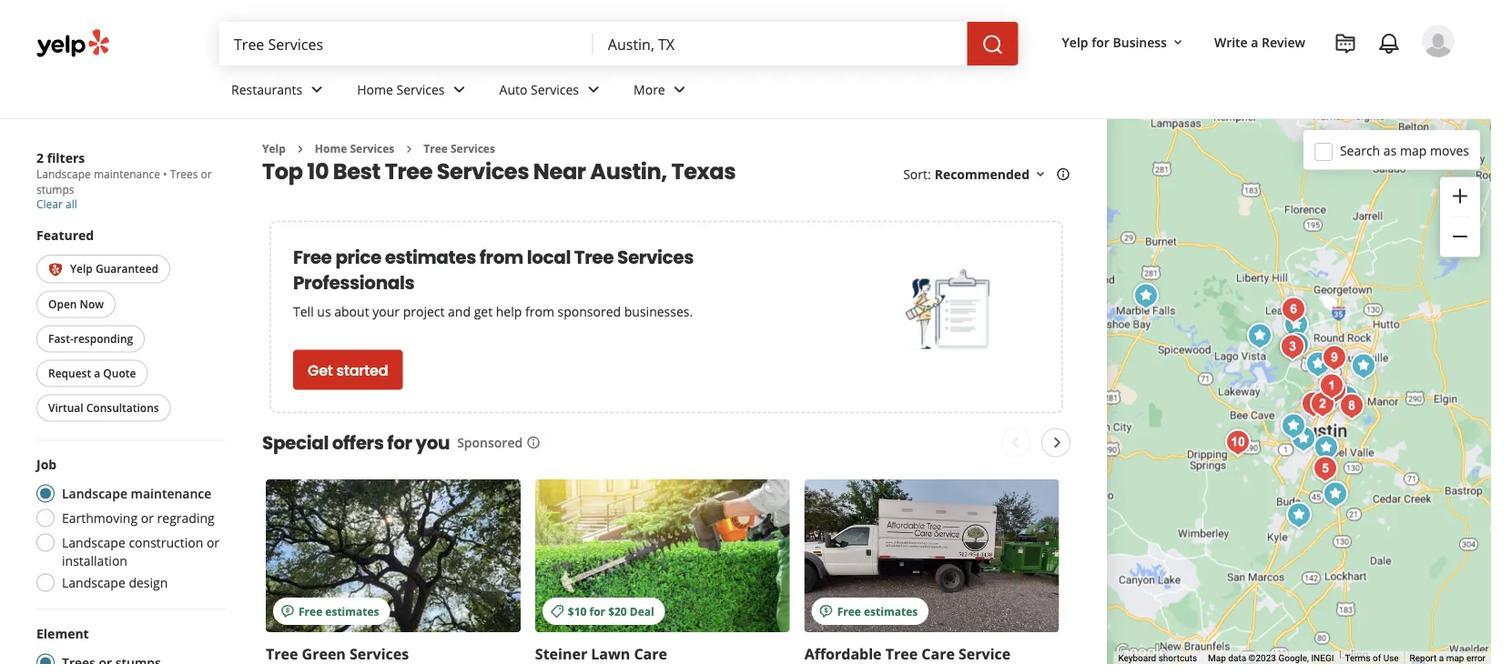 Task type: locate. For each thing, give the bounding box(es) containing it.
maintenance up regrading
[[131, 485, 212, 503]]

16 chevron right v2 image right "yelp" link
[[293, 142, 308, 156]]

open
[[48, 297, 77, 312]]

local
[[527, 244, 571, 270]]

free up green
[[299, 604, 323, 619]]

more
[[634, 81, 665, 98]]

2 horizontal spatial for
[[1092, 33, 1110, 51]]

google image
[[1112, 641, 1172, 665]]

affordable tree care service link
[[805, 644, 1011, 664]]

16 chevron right v2 image left tree services link
[[402, 142, 416, 156]]

estimates up project
[[385, 244, 476, 270]]

24 chevron down v2 image right more
[[669, 79, 691, 101]]

1 horizontal spatial map
[[1447, 654, 1465, 664]]

price
[[335, 244, 381, 270]]

home inside business categories 'element'
[[357, 81, 393, 98]]

featured group
[[33, 226, 226, 426]]

free up the affordable
[[838, 604, 861, 619]]

0 vertical spatial maintenance
[[94, 167, 160, 182]]

1 16 chevron right v2 image from the left
[[293, 142, 308, 156]]

tree inside free price estimates from local tree services professionals tell us about your project and get help from sponsored businesses.
[[574, 244, 614, 270]]

0 horizontal spatial care
[[634, 644, 668, 664]]

about
[[334, 303, 369, 320]]

moves
[[1431, 142, 1470, 159]]

yelp guaranteed button
[[36, 255, 170, 284]]

for for $10
[[590, 604, 606, 619]]

maintenance
[[94, 167, 160, 182], [131, 485, 212, 503]]

0 vertical spatial 16 info v2 image
[[1056, 167, 1071, 182]]

for inside 'link'
[[590, 604, 606, 619]]

1 24 chevron down v2 image from the left
[[306, 79, 328, 101]]

0 vertical spatial home
[[357, 81, 393, 98]]

recommended
[[935, 166, 1030, 183]]

from left local
[[480, 244, 524, 270]]

1 horizontal spatial care
[[922, 644, 955, 664]]

fast-responding button
[[36, 325, 145, 353]]

16 info v2 image right 16 chevron down v2 icon
[[1056, 167, 1071, 182]]

regrading
[[157, 510, 215, 527]]

0 vertical spatial or
[[201, 167, 212, 182]]

of
[[1373, 654, 1382, 664]]

estimates for tree green services
[[325, 604, 379, 619]]

care left service
[[922, 644, 955, 664]]

1 vertical spatial maintenance
[[131, 485, 212, 503]]

landscape inside landscape construction or installation
[[62, 535, 125, 552]]

landscape maintenance •
[[36, 167, 170, 182]]

yelp left business
[[1062, 33, 1089, 51]]

search
[[1340, 142, 1381, 159]]

2 free estimates from the left
[[838, 604, 918, 619]]

mike's tree service image
[[1276, 292, 1312, 328]]

sanchez's tree service image
[[1308, 451, 1344, 488]]

for left $20
[[590, 604, 606, 619]]

terms of use
[[1346, 654, 1399, 664]]

1 free estimates from the left
[[299, 604, 379, 619]]

estimates
[[385, 244, 476, 270], [325, 604, 379, 619], [864, 604, 918, 619]]

16 free estimates v2 image
[[281, 604, 295, 619], [819, 604, 834, 619]]

care
[[634, 644, 668, 664], [922, 644, 955, 664]]

good guys tree service image
[[1275, 329, 1311, 366]]

1 horizontal spatial from
[[525, 303, 555, 320]]

0 horizontal spatial map
[[1401, 142, 1427, 159]]

2 vertical spatial for
[[590, 604, 606, 619]]

virtual consultations button
[[36, 395, 171, 422]]

16 deal v2 image
[[550, 604, 564, 619]]

user actions element
[[1048, 23, 1481, 135]]

16 free estimates v2 image for affordable
[[819, 604, 834, 619]]

austin tree surgeons image
[[1220, 425, 1257, 461]]

yelp for "yelp" link
[[262, 141, 286, 156]]

home services link
[[343, 66, 485, 118], [315, 141, 395, 156]]

or right trees
[[201, 167, 212, 182]]

16 info v2 image for special offers for you
[[527, 436, 541, 451]]

1 horizontal spatial 16 info v2 image
[[1056, 167, 1071, 182]]

home services down the find text box
[[357, 81, 445, 98]]

24 chevron down v2 image for restaurants
[[306, 79, 328, 101]]

maintenance inside option group
[[131, 485, 212, 503]]

2 care from the left
[[922, 644, 955, 664]]

0 horizontal spatial a
[[94, 366, 100, 381]]

yelp right 16 yelp guaranteed v2 icon
[[70, 261, 93, 276]]

home down the find field
[[357, 81, 393, 98]]

responding
[[74, 331, 133, 346]]

1 horizontal spatial 16 chevron right v2 image
[[402, 142, 416, 156]]

24 chevron down v2 image
[[306, 79, 328, 101], [449, 79, 470, 101], [583, 79, 605, 101], [669, 79, 691, 101]]

clear
[[36, 196, 63, 211]]

map right as
[[1401, 142, 1427, 159]]

maintenance left •
[[94, 167, 160, 182]]

0 horizontal spatial yelp
[[70, 261, 93, 276]]

projects image
[[1335, 33, 1357, 55]]

0 horizontal spatial from
[[480, 244, 524, 270]]

keyboard shortcuts button
[[1119, 653, 1198, 665]]

1 horizontal spatial free estimates link
[[805, 479, 1060, 632]]

0 vertical spatial home services link
[[343, 66, 485, 118]]

1 vertical spatial map
[[1447, 654, 1465, 664]]

0 horizontal spatial 16 chevron right v2 image
[[293, 142, 308, 156]]

0 horizontal spatial free estimates link
[[266, 479, 521, 632]]

$20
[[608, 604, 627, 619]]

1 horizontal spatial free estimates
[[838, 604, 918, 619]]

yelp inside featured "group"
[[70, 261, 93, 276]]

1 horizontal spatial a
[[1252, 33, 1259, 51]]

for inside button
[[1092, 33, 1110, 51]]

job
[[36, 456, 57, 473]]

bryan's premium lawn & tree care image
[[1279, 307, 1315, 344]]

fast-
[[48, 331, 74, 346]]

1 horizontal spatial none field
[[608, 34, 953, 54]]

a for report
[[1440, 654, 1445, 664]]

care right lawn on the left bottom of the page
[[634, 644, 668, 664]]

a inside button
[[94, 366, 100, 381]]

or down landscape maintenance
[[141, 510, 154, 527]]

free inside free price estimates from local tree services professionals tell us about your project and get help from sponsored businesses.
[[293, 244, 332, 270]]

estimates up "affordable tree care service" link
[[864, 604, 918, 619]]

0 horizontal spatial estimates
[[325, 604, 379, 619]]

home services right top
[[315, 141, 395, 156]]

0 vertical spatial from
[[480, 244, 524, 270]]

maintenance for landscape maintenance •
[[94, 167, 160, 182]]

1 vertical spatial or
[[141, 510, 154, 527]]

16 chevron right v2 image for home services
[[293, 142, 308, 156]]

24 chevron down v2 image right auto services
[[583, 79, 605, 101]]

free estimates for green
[[299, 604, 379, 619]]

1 horizontal spatial estimates
[[385, 244, 476, 270]]

tree green services link
[[266, 644, 409, 664]]

16 info v2 image
[[1056, 167, 1071, 182], [527, 436, 541, 451]]

1 vertical spatial home services
[[315, 141, 395, 156]]

1 horizontal spatial 16 free estimates v2 image
[[819, 604, 834, 619]]

from right "help"
[[525, 303, 555, 320]]

your
[[373, 303, 400, 320]]

0 horizontal spatial for
[[387, 430, 412, 456]]

2 vertical spatial a
[[1440, 654, 1445, 664]]

option group
[[31, 456, 226, 598]]

0 horizontal spatial 16 free estimates v2 image
[[281, 604, 295, 619]]

precision tree service image
[[1329, 380, 1365, 417]]

guaranteed
[[96, 261, 158, 276]]

1 horizontal spatial yelp
[[262, 141, 286, 156]]

free estimates
[[299, 604, 379, 619], [838, 604, 918, 619]]

0 horizontal spatial none field
[[234, 34, 579, 54]]

report
[[1410, 654, 1437, 664]]

None field
[[234, 34, 579, 54], [608, 34, 953, 54]]

16 info v2 image for top 10 best tree services near austin, texas
[[1056, 167, 1071, 182]]

16 info v2 image right sponsored
[[527, 436, 541, 451]]

1 none field from the left
[[234, 34, 579, 54]]

or for earthmoving
[[141, 510, 154, 527]]

1 horizontal spatial for
[[590, 604, 606, 619]]

free estimates up tree green services link
[[299, 604, 379, 619]]

services
[[397, 81, 445, 98], [531, 81, 579, 98], [350, 141, 395, 156], [451, 141, 495, 156], [437, 156, 529, 187], [617, 244, 694, 270], [350, 644, 409, 664]]

deal
[[630, 604, 655, 619]]

business categories element
[[217, 66, 1455, 118]]

a
[[1252, 33, 1259, 51], [94, 366, 100, 381], [1440, 654, 1445, 664]]

data
[[1229, 654, 1247, 664]]

16 chevron down v2 image
[[1171, 35, 1186, 50]]

free for affordable
[[838, 604, 861, 619]]

2 horizontal spatial a
[[1440, 654, 1445, 664]]

open now
[[48, 297, 104, 312]]

home
[[357, 81, 393, 98], [315, 141, 347, 156]]

1 vertical spatial a
[[94, 366, 100, 381]]

terms
[[1346, 654, 1371, 664]]

landscape up earthmoving
[[62, 485, 127, 503]]

4 24 chevron down v2 image from the left
[[669, 79, 691, 101]]

free estimates link
[[266, 479, 521, 632], [805, 479, 1060, 632]]

featured
[[36, 226, 94, 244]]

previous image
[[1005, 432, 1027, 454]]

landscape maintenance
[[62, 485, 212, 503]]

24 chevron down v2 image inside more link
[[669, 79, 691, 101]]

2 free estimates link from the left
[[805, 479, 1060, 632]]

service
[[959, 644, 1011, 664]]

or for trees
[[201, 167, 212, 182]]

report a map error
[[1410, 654, 1486, 664]]

next image
[[1047, 432, 1069, 454]]

0 horizontal spatial home
[[315, 141, 347, 156]]

abraham's roofing and tree trimming image
[[1242, 318, 1279, 355]]

landscape down installation
[[62, 575, 125, 592]]

2 24 chevron down v2 image from the left
[[449, 79, 470, 101]]

2 horizontal spatial yelp
[[1062, 33, 1089, 51]]

notifications image
[[1379, 33, 1401, 55]]

or down regrading
[[207, 535, 220, 552]]

1 vertical spatial yelp
[[262, 141, 286, 156]]

estimates inside free price estimates from local tree services professionals tell us about your project and get help from sponsored businesses.
[[385, 244, 476, 270]]

for left business
[[1092, 33, 1110, 51]]

landscape for landscape design
[[62, 575, 125, 592]]

home services
[[357, 81, 445, 98], [315, 141, 395, 156]]

estimates up tree green services link
[[325, 604, 379, 619]]

martnz construction service image
[[1276, 408, 1312, 445]]

or inside landscape construction or installation
[[207, 535, 220, 552]]

map left error
[[1447, 654, 1465, 664]]

24 chevron down v2 image right restaurants
[[306, 79, 328, 101]]

as
[[1384, 142, 1397, 159]]

0 vertical spatial map
[[1401, 142, 1427, 159]]

auto services
[[500, 81, 579, 98]]

0 vertical spatial home services
[[357, 81, 445, 98]]

jose tree service image
[[1309, 430, 1345, 467]]

16 chevron right v2 image
[[293, 142, 308, 156], [402, 142, 416, 156]]

yelp inside user actions element
[[1062, 33, 1089, 51]]

0 vertical spatial for
[[1092, 33, 1110, 51]]

2 vertical spatial yelp
[[70, 261, 93, 276]]

fast-responding
[[48, 331, 133, 346]]

capitol tree care image
[[1317, 340, 1353, 377]]

24 chevron down v2 image inside auto services link
[[583, 79, 605, 101]]

3 24 chevron down v2 image from the left
[[583, 79, 605, 101]]

16 free estimates v2 image up the affordable
[[819, 604, 834, 619]]

near
[[534, 156, 586, 187]]

more link
[[619, 66, 706, 118]]

and
[[448, 303, 471, 320]]

virtual consultations
[[48, 401, 159, 416]]

2 none field from the left
[[608, 34, 953, 54]]

1 16 free estimates v2 image from the left
[[281, 604, 295, 619]]

quote
[[103, 366, 136, 381]]

home right top
[[315, 141, 347, 156]]

austin beautiful trees image
[[1296, 387, 1332, 423]]

top
[[262, 156, 303, 187]]

a right report
[[1440, 654, 1445, 664]]

1 horizontal spatial home
[[357, 81, 393, 98]]

free estimates up "affordable tree care service" link
[[838, 604, 918, 619]]

home services link right top
[[315, 141, 395, 156]]

a left quote at the bottom of the page
[[94, 366, 100, 381]]

home services link down the find text box
[[343, 66, 485, 118]]

2 16 free estimates v2 image from the left
[[819, 604, 834, 619]]

0 vertical spatial yelp
[[1062, 33, 1089, 51]]

a for write
[[1252, 33, 1259, 51]]

yelp left 10
[[262, 141, 286, 156]]

free left price
[[293, 244, 332, 270]]

1 free estimates link from the left
[[266, 479, 521, 632]]

search image
[[982, 34, 1004, 56]]

installation
[[62, 553, 127, 570]]

2 filters
[[36, 149, 85, 166]]

None search field
[[219, 22, 1022, 66]]

request a quote button
[[36, 360, 148, 387]]

24 chevron down v2 image left auto
[[449, 79, 470, 101]]

landscape up installation
[[62, 535, 125, 552]]

element option group
[[31, 625, 226, 665]]

now
[[80, 297, 104, 312]]

option group containing job
[[31, 456, 226, 598]]

terms of use link
[[1346, 654, 1399, 664]]

2 16 chevron right v2 image from the left
[[402, 142, 416, 156]]

1 vertical spatial home
[[315, 141, 347, 156]]

a right "write"
[[1252, 33, 1259, 51]]

tree green services
[[266, 644, 409, 664]]

1 care from the left
[[634, 644, 668, 664]]

steiner lawn care link
[[535, 644, 668, 664]]

help
[[496, 303, 522, 320]]

yelp for business button
[[1055, 25, 1193, 58]]

us
[[317, 303, 331, 320]]

1 vertical spatial 16 info v2 image
[[527, 436, 541, 451]]

or inside trees or stumps
[[201, 167, 212, 182]]

landscape
[[36, 167, 91, 182], [62, 485, 127, 503], [62, 535, 125, 552], [62, 575, 125, 592]]

0 horizontal spatial free estimates
[[299, 604, 379, 619]]

16 free estimates v2 image up tree green services
[[281, 604, 295, 619]]

landscape for landscape construction or installation
[[62, 535, 125, 552]]

tree services
[[424, 141, 495, 156]]

0 horizontal spatial 16 info v2 image
[[527, 436, 541, 451]]

16 yelp guaranteed v2 image
[[48, 263, 63, 277]]

for left you
[[387, 430, 412, 456]]

24 chevron down v2 image for auto services
[[583, 79, 605, 101]]

0 vertical spatial a
[[1252, 33, 1259, 51]]

24 chevron down v2 image inside restaurants link
[[306, 79, 328, 101]]

landscape down filters
[[36, 167, 91, 182]]

ayron brooks landscaping and excavation image
[[1128, 278, 1165, 315]]

clear all
[[36, 196, 77, 211]]

2 horizontal spatial estimates
[[864, 604, 918, 619]]

group
[[1441, 177, 1481, 257]]

2 vertical spatial or
[[207, 535, 220, 552]]

write a review link
[[1208, 25, 1313, 58]]



Task type: describe. For each thing, give the bounding box(es) containing it.
restaurants link
[[217, 66, 343, 118]]

steiner lawn care
[[535, 644, 668, 664]]

a for request
[[94, 366, 100, 381]]

1 vertical spatial from
[[525, 303, 555, 320]]

request a quote
[[48, 366, 136, 381]]

•
[[163, 167, 167, 182]]

tree tx services image
[[1305, 387, 1341, 423]]

16 free estimates v2 image for tree
[[281, 604, 295, 619]]

landscape for landscape maintenance •
[[36, 167, 91, 182]]

special offers for you
[[262, 430, 450, 456]]

tree time image
[[1286, 421, 1322, 458]]

free price estimates from local tree services professionals tell us about your project and get help from sponsored businesses.
[[293, 244, 694, 320]]

shortcuts
[[1159, 654, 1198, 664]]

none field the find
[[234, 34, 579, 54]]

yelp for yelp for business
[[1062, 33, 1089, 51]]

get
[[474, 303, 493, 320]]

free price estimates from local tree services professionals image
[[906, 265, 997, 356]]

silver tree image
[[1317, 373, 1353, 409]]

Near text field
[[608, 34, 953, 54]]

open now button
[[36, 291, 116, 318]]

care for lawn
[[634, 644, 668, 664]]

map data ©2023 google, inegi
[[1209, 654, 1335, 664]]

construction
[[129, 535, 203, 552]]

16 chevron down v2 image
[[1034, 167, 1048, 182]]

you
[[416, 430, 450, 456]]

2
[[36, 149, 44, 166]]

landscape design
[[62, 575, 168, 592]]

element
[[36, 626, 89, 643]]

business
[[1113, 33, 1167, 51]]

24 chevron down v2 image for more
[[669, 79, 691, 101]]

free for tree
[[299, 604, 323, 619]]

tell
[[293, 303, 314, 320]]

savatree - central texas tree care image
[[1280, 327, 1316, 364]]

free estimates link for services
[[266, 479, 521, 632]]

google,
[[1279, 654, 1310, 664]]

project
[[403, 303, 445, 320]]

clear all link
[[36, 196, 77, 211]]

virtual
[[48, 401, 83, 416]]

get started
[[308, 360, 388, 381]]

lawn
[[591, 644, 630, 664]]

affordable tree care service
[[805, 644, 1011, 664]]

auto
[[500, 81, 528, 98]]

texas
[[672, 156, 736, 187]]

map region
[[1092, 11, 1492, 665]]

16 chevron right v2 image for tree services
[[402, 142, 416, 156]]

green
[[302, 644, 346, 664]]

keyboard
[[1119, 654, 1157, 664]]

tree services link
[[424, 141, 495, 156]]

trees
[[170, 167, 198, 182]]

map for error
[[1447, 654, 1465, 664]]

keyboard shortcuts
[[1119, 654, 1198, 664]]

search as map moves
[[1340, 142, 1470, 159]]

phillips trio tree service image
[[1346, 348, 1382, 385]]

aj tree services austin image
[[1281, 498, 1318, 534]]

get
[[308, 360, 333, 381]]

earthmoving or regrading
[[62, 510, 215, 527]]

all
[[66, 196, 77, 211]]

inegi
[[1312, 654, 1335, 664]]

sponsored
[[558, 303, 621, 320]]

joe's tree care image
[[1334, 388, 1371, 425]]

©2023
[[1249, 654, 1277, 664]]

special
[[262, 430, 329, 456]]

jw tree & land service image
[[1301, 347, 1337, 383]]

$10 for $20 deal
[[568, 604, 655, 619]]

landscape for landscape maintenance
[[62, 485, 127, 503]]

filters
[[47, 149, 85, 166]]

free estimates for tree
[[838, 604, 918, 619]]

yelp for business
[[1062, 33, 1167, 51]]

$10
[[568, 604, 587, 619]]

care for tree
[[922, 644, 955, 664]]

get started button
[[293, 350, 403, 390]]

estimates for affordable tree care service
[[864, 604, 918, 619]]

1 vertical spatial home services link
[[315, 141, 395, 156]]

none field near
[[608, 34, 953, 54]]

best
[[333, 156, 381, 187]]

yelp link
[[262, 141, 286, 156]]

write a review
[[1215, 33, 1306, 51]]

maintenance for landscape maintenance
[[131, 485, 212, 503]]

austin,
[[590, 156, 667, 187]]

sponsored
[[457, 434, 523, 452]]

ruby a. image
[[1423, 25, 1455, 57]]

zoom in image
[[1450, 185, 1472, 207]]

consultations
[[86, 401, 159, 416]]

auto services link
[[485, 66, 619, 118]]

map for moves
[[1401, 142, 1427, 159]]

started
[[337, 360, 388, 381]]

stumps
[[36, 182, 74, 197]]

aaron's tree service image
[[1314, 368, 1351, 405]]

$10 for $20 deal link
[[535, 479, 790, 632]]

services inside free price estimates from local tree services professionals tell us about your project and get help from sponsored businesses.
[[617, 244, 694, 270]]

trees or stumps
[[36, 167, 212, 197]]

earthmoving
[[62, 510, 138, 527]]

sort:
[[904, 166, 931, 183]]

24 chevron down v2 image for home services
[[449, 79, 470, 101]]

top 10 best tree services near austin, texas
[[262, 156, 736, 187]]

design
[[129, 575, 168, 592]]

yelp for yelp guaranteed
[[70, 261, 93, 276]]

use
[[1384, 654, 1399, 664]]

Find text field
[[234, 34, 579, 54]]

for for yelp
[[1092, 33, 1110, 51]]

steiner lawn care image
[[1275, 329, 1311, 366]]

services inside auto services link
[[531, 81, 579, 98]]

home services inside business categories 'element'
[[357, 81, 445, 98]]

yelp guaranteed
[[70, 261, 158, 276]]

affordable tree care service image
[[1318, 477, 1354, 513]]

businesses.
[[625, 303, 693, 320]]

1 vertical spatial for
[[387, 430, 412, 456]]

tree green services image
[[1310, 383, 1346, 419]]

error
[[1467, 654, 1486, 664]]

affordable
[[805, 644, 882, 664]]

zoom out image
[[1450, 226, 1472, 248]]

free estimates link for care
[[805, 479, 1060, 632]]

recommended button
[[935, 166, 1048, 183]]

offers
[[332, 430, 384, 456]]



Task type: vqa. For each thing, say whether or not it's contained in the screenshot.
See all BUTTON associated with Features
no



